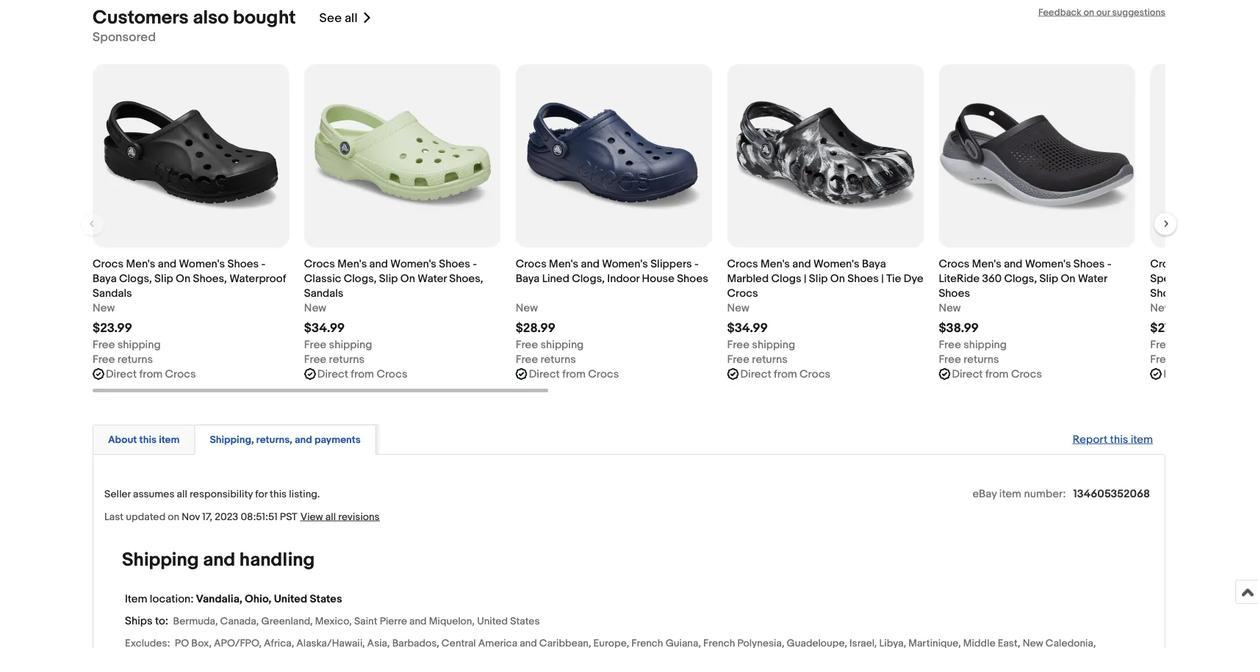 Task type: describe. For each thing, give the bounding box(es) containing it.
new inside crocs men's and women's shoes - classic clogs, slip on water shoes, sandals new $34.99 free shipping free returns
[[304, 301, 327, 315]]

0 horizontal spatial united
[[274, 593, 307, 606]]

sandals for $23.99
[[93, 287, 132, 300]]

see all
[[319, 10, 358, 26]]

men's inside crocs men's and women's slippers - baya lined clogs, indoor house shoes
[[549, 257, 579, 271]]

ships to: bermuda, canada, greenland, mexico, saint pierre and miquelon, united states
[[125, 615, 540, 628]]

crocs men's and women's slippers - baya lined clogs, indoor house shoes
[[516, 257, 709, 285]]

shipping inside crocs men's and women's shoes - classic clogs, slip on water shoes, sandals new $34.99 free shipping free returns
[[329, 338, 372, 351]]

shipping inside crocs men's and women's shoes - literide 360 clogs, slip on water shoes new $38.99 free shipping free returns
[[964, 338, 1007, 351]]

returns inside crocs men's and women's shoes - literide 360 clogs, slip on water shoes new $38.99 free shipping free returns
[[964, 353, 1000, 366]]

saint
[[354, 615, 378, 628]]

this for about
[[139, 434, 157, 446]]

baya for crocs men's and women's slippers - baya lined clogs, indoor house shoes
[[516, 272, 540, 285]]

house
[[642, 272, 675, 285]]

crocs inside crocs women's and m new $27.99 free shipping free returns
[[1151, 257, 1182, 271]]

new text field for $34.99
[[304, 301, 327, 315]]

greenland,
[[261, 615, 313, 628]]

1 | from the left
[[804, 272, 807, 285]]

water inside crocs men's and women's shoes - classic clogs, slip on water shoes, sandals new $34.99 free shipping free returns
[[418, 272, 447, 285]]

this for report
[[1111, 433, 1129, 446]]

crocs inside crocs men's and women's slippers - baya lined clogs, indoor house shoes
[[516, 257, 547, 271]]

listing.
[[289, 488, 320, 501]]

ebay
[[973, 487, 997, 501]]

returns inside crocs women's and m new $27.99 free shipping free returns
[[1176, 353, 1211, 366]]

new text field for $28.99
[[516, 301, 538, 315]]

free shipping text field for $38.99
[[939, 337, 1007, 352]]

dye
[[904, 272, 924, 285]]

men's for $34.99
[[338, 257, 367, 271]]

6 direct from crocs from the left
[[1164, 368, 1254, 381]]

number:
[[1025, 487, 1067, 501]]

ebay item number: 134605352068
[[973, 487, 1151, 501]]

seller assumes all responsibility for this listing.
[[104, 488, 320, 501]]

0 vertical spatial on
[[1084, 7, 1095, 18]]

item location: vandalia, ohio, united states
[[125, 593, 342, 606]]

states inside ships to: bermuda, canada, greenland, mexico, saint pierre and miquelon, united states
[[510, 615, 540, 628]]

miquelon,
[[429, 615, 475, 628]]

water inside crocs men's and women's shoes - literide 360 clogs, slip on water shoes new $38.99 free shipping free returns
[[1079, 272, 1108, 285]]

crocs men's and women's baya marbled clogs | slip on shoes | tie dye crocs new $34.99 free shipping free returns
[[728, 257, 924, 366]]

slip inside crocs men's and women's shoes - literide 360 clogs, slip on water shoes new $38.99 free shipping free returns
[[1040, 272, 1059, 285]]

$23.99 text field
[[93, 321, 132, 336]]

about this item
[[108, 434, 180, 446]]

08:51:51
[[241, 511, 278, 523]]

women's for crocs
[[814, 257, 860, 271]]

responsibility
[[190, 488, 253, 501]]

customers
[[93, 7, 189, 29]]

shipping,
[[210, 434, 254, 446]]

returns inside crocs men's and women's shoes - classic clogs, slip on water shoes, sandals new $34.99 free shipping free returns
[[329, 353, 365, 366]]

free shipping text field for $27.99
[[1151, 337, 1219, 352]]

Sponsored text field
[[93, 29, 156, 45]]

2 vertical spatial all
[[326, 511, 336, 523]]

marbled
[[728, 272, 769, 285]]

$38.99
[[939, 321, 979, 336]]

shipping inside crocs men's and women's baya marbled clogs | slip on shoes | tie dye crocs new $34.99 free shipping free returns
[[752, 338, 796, 351]]

about
[[108, 434, 137, 446]]

shipping inside the crocs men's and women's shoes - baya clogs, slip on shoes, waterproof sandals new $23.99 free shipping free returns
[[117, 338, 161, 351]]

on for $34.99
[[401, 272, 415, 285]]

free returns text field for $38.99
[[939, 352, 1000, 367]]

men's for $23.99
[[126, 257, 155, 271]]

seller
[[104, 488, 131, 501]]

clogs, inside crocs men's and women's shoes - literide 360 clogs, slip on water shoes new $38.99 free shipping free returns
[[1005, 272, 1038, 285]]

feedback
[[1039, 7, 1082, 18]]

free returns text field for $34.99
[[304, 352, 365, 367]]

$38.99 text field
[[939, 321, 979, 336]]

view all revisions link
[[298, 510, 380, 523]]

from for $34.99
[[351, 368, 374, 381]]

$27.99
[[1151, 321, 1189, 336]]

clogs
[[772, 272, 802, 285]]

sandals for $34.99
[[304, 287, 344, 300]]

last
[[104, 511, 124, 523]]

crocs inside crocs men's and women's shoes - classic clogs, slip on water shoes, sandals new $34.99 free shipping free returns
[[304, 257, 335, 271]]

crocs men's and women's shoes - literide 360 clogs, slip on water shoes new $38.99 free shipping free returns
[[939, 257, 1112, 366]]

canada,
[[220, 615, 259, 628]]

crocs inside crocs men's and women's shoes - literide 360 clogs, slip on water shoes new $38.99 free shipping free returns
[[939, 257, 970, 271]]

view
[[301, 511, 323, 523]]

item for about this item
[[159, 434, 180, 446]]

from for $38.99
[[986, 368, 1009, 381]]

$34.99 text field for $34.99
[[728, 321, 768, 336]]

$28.99
[[516, 321, 556, 336]]

shipping, returns, and payments
[[210, 434, 361, 446]]

pierre
[[380, 615, 407, 628]]

6 from from the left
[[1197, 368, 1221, 381]]

crocs men's and women's shoes - baya clogs, slip on shoes, waterproof sandals new $23.99 free shipping free returns
[[93, 257, 286, 366]]

sponsored
[[93, 29, 156, 45]]

m
[[1254, 257, 1259, 271]]

new text field for crocs
[[728, 301, 750, 315]]

mexico,
[[315, 615, 352, 628]]

payments
[[315, 434, 361, 446]]

women's inside crocs men's and women's slippers - baya lined clogs, indoor house shoes
[[602, 257, 648, 271]]

tab list containing about this item
[[93, 422, 1166, 455]]

3 direct from the left
[[529, 368, 560, 381]]

waterproof
[[229, 272, 286, 285]]

baya inside crocs men's and women's baya marbled clogs | slip on shoes | tie dye crocs new $34.99 free shipping free returns
[[862, 257, 886, 271]]

and for crocs men's and women's shoes - baya clogs, slip on shoes, waterproof sandals new $23.99 free shipping free returns
[[158, 257, 177, 271]]

new inside crocs men's and women's baya marbled clogs | slip on shoes | tie dye crocs new $34.99 free shipping free returns
[[728, 301, 750, 315]]

tie
[[887, 272, 902, 285]]

report
[[1073, 433, 1108, 446]]

new $28.99 free shipping free returns
[[516, 301, 584, 366]]

slip for $23.99
[[154, 272, 173, 285]]

shipping, returns, and payments button
[[210, 433, 361, 447]]

united inside ships to: bermuda, canada, greenland, mexico, saint pierre and miquelon, united states
[[477, 615, 508, 628]]

shoes inside crocs men's and women's baya marbled clogs | slip on shoes | tie dye crocs new $34.99 free shipping free returns
[[848, 272, 879, 285]]

clogs, inside crocs men's and women's shoes - classic clogs, slip on water shoes, sandals new $34.99 free shipping free returns
[[344, 272, 377, 285]]

report this item link
[[1066, 426, 1161, 454]]

0 vertical spatial all
[[345, 10, 358, 26]]

customers also bought
[[93, 7, 296, 29]]

suggestions
[[1113, 7, 1166, 18]]

Direct from Crocs text field
[[741, 367, 831, 382]]

free returns text field for $27.99
[[1151, 352, 1211, 367]]

shoes inside the crocs men's and women's shoes - baya clogs, slip on shoes, waterproof sandals new $23.99 free shipping free returns
[[228, 257, 259, 271]]

1 horizontal spatial item
[[1000, 487, 1022, 501]]

ohio,
[[245, 593, 272, 606]]

baya for crocs men's and women's shoes - baya clogs, slip on shoes, waterproof sandals new $23.99 free shipping free returns
[[93, 272, 117, 285]]

revisions
[[338, 511, 380, 523]]

about this item button
[[108, 433, 180, 447]]



Task type: vqa. For each thing, say whether or not it's contained in the screenshot.
help, opens dialogs icon
no



Task type: locate. For each thing, give the bounding box(es) containing it.
4 free shipping text field from the left
[[939, 337, 1007, 352]]

new
[[93, 301, 115, 315], [304, 301, 327, 315], [516, 301, 538, 315], [728, 301, 750, 315], [939, 301, 961, 315], [1151, 301, 1173, 315]]

free shipping text field down $28.99 text box
[[516, 337, 584, 352]]

2 new from the left
[[304, 301, 327, 315]]

1 free shipping text field from the left
[[93, 337, 161, 352]]

baya inside crocs men's and women's slippers - baya lined clogs, indoor house shoes
[[516, 272, 540, 285]]

1 - from the left
[[261, 257, 266, 271]]

direct for $23.99
[[106, 368, 137, 381]]

$34.99 down classic
[[304, 321, 345, 336]]

men's inside crocs men's and women's shoes - classic clogs, slip on water shoes, sandals new $34.99 free shipping free returns
[[338, 257, 367, 271]]

direct from crocs text field down crocs men's and women's shoes - classic clogs, slip on water shoes, sandals new $34.99 free shipping free returns
[[318, 367, 408, 382]]

bermuda,
[[173, 615, 218, 628]]

2 $34.99 from the left
[[728, 321, 768, 336]]

women's inside the crocs men's and women's shoes - baya clogs, slip on shoes, waterproof sandals new $23.99 free shipping free returns
[[179, 257, 225, 271]]

direct up payments
[[318, 368, 348, 381]]

1 new from the left
[[93, 301, 115, 315]]

from for crocs
[[774, 368, 798, 381]]

2 shoes, from the left
[[449, 272, 483, 285]]

this
[[1111, 433, 1129, 446], [139, 434, 157, 446], [270, 488, 287, 501]]

3 free returns text field from the left
[[516, 352, 576, 367]]

and for shipping, returns, and payments
[[295, 434, 312, 446]]

1 returns from the left
[[117, 353, 153, 366]]

shoes,
[[193, 272, 227, 285], [449, 272, 483, 285]]

direct from crocs text field down $23.99
[[106, 367, 196, 382]]

and inside the crocs men's and women's shoes - baya clogs, slip on shoes, waterproof sandals new $23.99 free shipping free returns
[[158, 257, 177, 271]]

clogs, inside crocs men's and women's slippers - baya lined clogs, indoor house shoes
[[572, 272, 605, 285]]

women's inside crocs men's and women's shoes - literide 360 clogs, slip on water shoes new $38.99 free shipping free returns
[[1026, 257, 1072, 271]]

shoes
[[228, 257, 259, 271], [439, 257, 470, 271], [1074, 257, 1105, 271], [677, 272, 709, 285], [848, 272, 879, 285], [939, 287, 971, 300]]

item
[[125, 593, 147, 606]]

2 water from the left
[[1079, 272, 1108, 285]]

sandals inside crocs men's and women's shoes - classic clogs, slip on water shoes, sandals new $34.99 free shipping free returns
[[304, 287, 344, 300]]

2 - from the left
[[473, 257, 477, 271]]

returns
[[117, 353, 153, 366], [329, 353, 365, 366], [541, 353, 576, 366], [752, 353, 788, 366], [964, 353, 1000, 366], [1176, 353, 1211, 366]]

men's up classic
[[338, 257, 367, 271]]

new up $38.99
[[939, 301, 961, 315]]

direct down $38.99 text box
[[952, 368, 983, 381]]

new inside "new $28.99 free shipping free returns"
[[516, 301, 538, 315]]

states up ships to: bermuda, canada, greenland, mexico, saint pierre and miquelon, united states
[[310, 593, 342, 606]]

- for $23.99
[[261, 257, 266, 271]]

2 on from the left
[[401, 272, 415, 285]]

and for crocs women's and m new $27.99 free shipping free returns
[[1233, 257, 1251, 271]]

direct down "new $28.99 free shipping free returns" at the left of the page
[[529, 368, 560, 381]]

$34.99
[[304, 321, 345, 336], [728, 321, 768, 336]]

from inside text box
[[774, 368, 798, 381]]

- inside the crocs men's and women's shoes - baya clogs, slip on shoes, waterproof sandals new $23.99 free shipping free returns
[[261, 257, 266, 271]]

on inside crocs men's and women's shoes - literide 360 clogs, slip on water shoes new $38.99 free shipping free returns
[[1061, 272, 1076, 285]]

direct from crocs text field for $34.99
[[318, 367, 408, 382]]

2 women's from the left
[[391, 257, 437, 271]]

shoes, inside the crocs men's and women's shoes - baya clogs, slip on shoes, waterproof sandals new $23.99 free shipping free returns
[[193, 272, 227, 285]]

water
[[418, 272, 447, 285], [1079, 272, 1108, 285]]

$27.99 text field
[[1151, 321, 1189, 336]]

shipping down classic
[[329, 338, 372, 351]]

assumes
[[133, 488, 175, 501]]

2 direct from crocs from the left
[[318, 368, 408, 381]]

new text field up $28.99 text box
[[516, 301, 538, 315]]

3 on from the left
[[831, 272, 845, 285]]

1 horizontal spatial baya
[[516, 272, 540, 285]]

new down classic
[[304, 301, 327, 315]]

new up $27.99
[[1151, 301, 1173, 315]]

1 slip from the left
[[154, 272, 173, 285]]

0 vertical spatial states
[[310, 593, 342, 606]]

on for crocs
[[831, 272, 845, 285]]

and
[[158, 257, 177, 271], [370, 257, 388, 271], [581, 257, 600, 271], [793, 257, 811, 271], [1004, 257, 1023, 271], [1233, 257, 1251, 271], [295, 434, 312, 446], [203, 549, 235, 572], [410, 615, 427, 628]]

2 free shipping text field from the left
[[304, 337, 372, 352]]

$34.99 inside crocs men's and women's shoes - classic clogs, slip on water shoes, sandals new $34.99 free shipping free returns
[[304, 321, 345, 336]]

direct
[[106, 368, 137, 381], [318, 368, 348, 381], [529, 368, 560, 381], [741, 368, 772, 381], [952, 368, 983, 381], [1164, 368, 1195, 381]]

2 free returns text field from the left
[[1151, 352, 1211, 367]]

from up about this item button
[[139, 368, 163, 381]]

this right the report
[[1111, 433, 1129, 446]]

women's inside crocs men's and women's shoes - classic clogs, slip on water shoes, sandals new $34.99 free shipping free returns
[[391, 257, 437, 271]]

Free returns text field
[[939, 352, 1000, 367], [1151, 352, 1211, 367]]

on inside crocs men's and women's shoes - classic clogs, slip on water shoes, sandals new $34.99 free shipping free returns
[[401, 272, 415, 285]]

new inside crocs women's and m new $27.99 free shipping free returns
[[1151, 301, 1173, 315]]

0 horizontal spatial $34.99 text field
[[304, 321, 345, 336]]

updated
[[126, 511, 166, 523]]

new up $23.99 text field
[[93, 301, 115, 315]]

4 clogs, from the left
[[1005, 272, 1038, 285]]

states right miquelon,
[[510, 615, 540, 628]]

women's for $23.99
[[179, 257, 225, 271]]

new text field down classic
[[304, 301, 327, 315]]

slip inside crocs men's and women's shoes - classic clogs, slip on water shoes, sandals new $34.99 free shipping free returns
[[379, 272, 398, 285]]

Free shipping text field
[[728, 337, 796, 352]]

women's for $34.99
[[391, 257, 437, 271]]

2 horizontal spatial item
[[1131, 433, 1154, 446]]

shoes inside crocs men's and women's slippers - baya lined clogs, indoor house shoes
[[677, 272, 709, 285]]

1 horizontal spatial shoes,
[[449, 272, 483, 285]]

see all link
[[319, 7, 372, 29]]

1 men's from the left
[[126, 257, 155, 271]]

2 sandals from the left
[[304, 287, 344, 300]]

see
[[319, 10, 342, 26]]

direct down free shipping text box
[[741, 368, 772, 381]]

free shipping text field for $28.99
[[516, 337, 584, 352]]

report this item
[[1073, 433, 1154, 446]]

0 horizontal spatial $34.99
[[304, 321, 345, 336]]

shipping and handling
[[122, 549, 315, 572]]

indoor
[[608, 272, 640, 285]]

6 direct from the left
[[1164, 368, 1195, 381]]

new inside crocs men's and women's shoes - literide 360 clogs, slip on water shoes new $38.99 free shipping free returns
[[939, 301, 961, 315]]

1 vertical spatial on
[[168, 511, 180, 523]]

direct from crocs text field for $38.99
[[952, 367, 1043, 382]]

4 shipping from the left
[[752, 338, 796, 351]]

2 returns from the left
[[329, 353, 365, 366]]

$34.99 inside crocs men's and women's baya marbled clogs | slip on shoes | tie dye crocs new $34.99 free shipping free returns
[[728, 321, 768, 336]]

4 free returns text field from the left
[[728, 352, 788, 367]]

free shipping text field down classic
[[304, 337, 372, 352]]

2 $34.99 text field from the left
[[728, 321, 768, 336]]

6 new from the left
[[1151, 301, 1173, 315]]

sandals down classic
[[304, 287, 344, 300]]

2 | from the left
[[882, 272, 884, 285]]

3 slip from the left
[[809, 272, 828, 285]]

feedback on our suggestions link
[[1039, 7, 1166, 18]]

2 slip from the left
[[379, 272, 398, 285]]

4 returns from the left
[[752, 353, 788, 366]]

and for crocs men's and women's shoes - classic clogs, slip on water shoes, sandals new $34.99 free shipping free returns
[[370, 257, 388, 271]]

direct from crocs text field for $28.99
[[529, 367, 619, 382]]

2 direct from the left
[[318, 368, 348, 381]]

men's up lined
[[549, 257, 579, 271]]

$28.99 text field
[[516, 321, 556, 336]]

clogs, right classic
[[344, 272, 377, 285]]

1 horizontal spatial united
[[477, 615, 508, 628]]

slip inside the crocs men's and women's shoes - baya clogs, slip on shoes, waterproof sandals new $23.99 free shipping free returns
[[154, 272, 173, 285]]

new up $28.99 text box
[[516, 301, 538, 315]]

new text field up $38.99
[[939, 301, 961, 315]]

new text field up $23.99 text field
[[93, 301, 115, 315]]

1 horizontal spatial free returns text field
[[1151, 352, 1211, 367]]

shipping up direct from crocs text box
[[752, 338, 796, 351]]

4 women's from the left
[[814, 257, 860, 271]]

free shipping text field down $27.99 "text box" at the right of page
[[1151, 337, 1219, 352]]

6 women's from the left
[[1184, 257, 1230, 271]]

3 from from the left
[[563, 368, 586, 381]]

1 $34.99 from the left
[[304, 321, 345, 336]]

direct from crocs text field down "new $28.99 free shipping free returns" at the left of the page
[[529, 367, 619, 382]]

shipping inside crocs women's and m new $27.99 free shipping free returns
[[1176, 338, 1219, 351]]

nov
[[182, 511, 200, 523]]

united right miquelon,
[[477, 615, 508, 628]]

0 horizontal spatial this
[[139, 434, 157, 446]]

1 from from the left
[[139, 368, 163, 381]]

1 horizontal spatial |
[[882, 272, 884, 285]]

shipping inside "new $28.99 free shipping free returns"
[[541, 338, 584, 351]]

women's for $38.99
[[1026, 257, 1072, 271]]

6 returns from the left
[[1176, 353, 1211, 366]]

baya
[[862, 257, 886, 271], [93, 272, 117, 285], [516, 272, 540, 285]]

134605352068
[[1074, 487, 1151, 501]]

men's inside the crocs men's and women's shoes - baya clogs, slip on shoes, waterproof sandals new $23.99 free shipping free returns
[[126, 257, 155, 271]]

direct from crocs down "new $28.99 free shipping free returns" at the left of the page
[[529, 368, 619, 381]]

sandals up $23.99 text field
[[93, 287, 132, 300]]

shoes, inside crocs men's and women's shoes - classic clogs, slip on water shoes, sandals new $34.99 free shipping free returns
[[449, 272, 483, 285]]

3 clogs, from the left
[[572, 272, 605, 285]]

0 horizontal spatial |
[[804, 272, 807, 285]]

2 shipping from the left
[[329, 338, 372, 351]]

direct from crocs text field for $23.99
[[106, 367, 196, 382]]

men's
[[126, 257, 155, 271], [338, 257, 367, 271], [549, 257, 579, 271], [761, 257, 790, 271], [973, 257, 1002, 271]]

new down marbled
[[728, 301, 750, 315]]

slip
[[154, 272, 173, 285], [379, 272, 398, 285], [809, 272, 828, 285], [1040, 272, 1059, 285]]

bought
[[233, 7, 296, 29]]

vandalia,
[[196, 593, 242, 606]]

and inside ships to: bermuda, canada, greenland, mexico, saint pierre and miquelon, united states
[[410, 615, 427, 628]]

clogs, up $23.99
[[119, 272, 152, 285]]

1 horizontal spatial states
[[510, 615, 540, 628]]

1 horizontal spatial sandals
[[304, 287, 344, 300]]

shoes inside crocs men's and women's shoes - classic clogs, slip on water shoes, sandals new $34.99 free shipping free returns
[[439, 257, 470, 271]]

crocs inside text box
[[800, 368, 831, 381]]

direct inside text box
[[741, 368, 772, 381]]

$34.99 text field for shipping
[[304, 321, 345, 336]]

united
[[274, 593, 307, 606], [477, 615, 508, 628]]

| left tie
[[882, 272, 884, 285]]

360
[[983, 272, 1002, 285]]

4 from from the left
[[774, 368, 798, 381]]

4 slip from the left
[[1040, 272, 1059, 285]]

3 returns from the left
[[541, 353, 576, 366]]

all right the view
[[326, 511, 336, 523]]

all right see
[[345, 10, 358, 26]]

2 free returns text field from the left
[[304, 352, 365, 367]]

new text field up $27.99
[[1151, 301, 1173, 315]]

on left our
[[1084, 7, 1095, 18]]

direct from crocs down $38.99 text box
[[952, 368, 1043, 381]]

0 horizontal spatial item
[[159, 434, 180, 446]]

literide
[[939, 272, 980, 285]]

crocs men's and women's shoes - classic clogs, slip on water shoes, sandals new $34.99 free shipping free returns
[[304, 257, 483, 366]]

and inside crocs men's and women's shoes - classic clogs, slip on water shoes, sandals new $34.99 free shipping free returns
[[370, 257, 388, 271]]

direct from crocs for $34.99
[[318, 368, 408, 381]]

5 free shipping text field from the left
[[1151, 337, 1219, 352]]

4 men's from the left
[[761, 257, 790, 271]]

states
[[310, 593, 342, 606], [510, 615, 540, 628]]

5 direct from crocs from the left
[[952, 368, 1043, 381]]

from down crocs men's and women's shoes - literide 360 clogs, slip on water shoes new $38.99 free shipping free returns
[[986, 368, 1009, 381]]

4 - from the left
[[1108, 257, 1112, 271]]

clogs,
[[119, 272, 152, 285], [344, 272, 377, 285], [572, 272, 605, 285], [1005, 272, 1038, 285]]

direct for $34.99
[[318, 368, 348, 381]]

Free returns text field
[[93, 352, 153, 367], [304, 352, 365, 367], [516, 352, 576, 367], [728, 352, 788, 367]]

See all text field
[[319, 10, 358, 26]]

$34.99 text field down classic
[[304, 321, 345, 336]]

- inside crocs men's and women's slippers - baya lined clogs, indoor house shoes
[[695, 257, 699, 271]]

tab list
[[93, 422, 1166, 455]]

new text field down marbled
[[728, 301, 750, 315]]

2 new text field from the left
[[304, 301, 327, 315]]

0 vertical spatial united
[[274, 593, 307, 606]]

direct from crocs text field down $38.99 text box
[[952, 367, 1043, 382]]

4 new text field from the left
[[1151, 301, 1173, 315]]

1 horizontal spatial all
[[326, 511, 336, 523]]

5 shipping from the left
[[964, 338, 1007, 351]]

free shipping text field down $38.99 text box
[[939, 337, 1007, 352]]

from down crocs women's and m new $27.99 free shipping free returns
[[1197, 368, 1221, 381]]

1 vertical spatial states
[[510, 615, 540, 628]]

new inside the crocs men's and women's shoes - baya clogs, slip on shoes, waterproof sandals new $23.99 free shipping free returns
[[93, 301, 115, 315]]

feedback on our suggestions
[[1039, 7, 1166, 18]]

direct from crocs
[[106, 368, 196, 381], [318, 368, 408, 381], [529, 368, 619, 381], [741, 368, 831, 381], [952, 368, 1043, 381], [1164, 368, 1254, 381]]

on inside the crocs men's and women's shoes - baya clogs, slip on shoes, waterproof sandals new $23.99 free shipping free returns
[[176, 272, 191, 285]]

to:
[[155, 615, 168, 628]]

baya inside the crocs men's and women's shoes - baya clogs, slip on shoes, waterproof sandals new $23.99 free shipping free returns
[[93, 272, 117, 285]]

free returns text field for crocs
[[728, 352, 788, 367]]

crocs inside the crocs men's and women's shoes - baya clogs, slip on shoes, waterproof sandals new $23.99 free shipping free returns
[[93, 257, 124, 271]]

this inside button
[[139, 434, 157, 446]]

1 direct from crocs text field from the left
[[106, 367, 196, 382]]

direct down $23.99 text field
[[106, 368, 137, 381]]

1 horizontal spatial $34.99 text field
[[728, 321, 768, 336]]

slippers
[[651, 257, 692, 271]]

men's inside crocs men's and women's shoes - literide 360 clogs, slip on water shoes new $38.99 free shipping free returns
[[973, 257, 1002, 271]]

and for crocs men's and women's slippers - baya lined clogs, indoor house shoes
[[581, 257, 600, 271]]

New text field
[[93, 301, 115, 315], [304, 301, 327, 315], [728, 301, 750, 315], [1151, 301, 1173, 315]]

item inside button
[[159, 434, 180, 446]]

item right the report
[[1131, 433, 1154, 446]]

and inside "button"
[[295, 434, 312, 446]]

5 men's from the left
[[973, 257, 1002, 271]]

all up nov
[[177, 488, 187, 501]]

men's up clogs
[[761, 257, 790, 271]]

1 new text field from the left
[[93, 301, 115, 315]]

0 horizontal spatial all
[[177, 488, 187, 501]]

direct from crocs down crocs men's and women's shoes - classic clogs, slip on water shoes, sandals new $34.99 free shipping free returns
[[318, 368, 408, 381]]

3 free shipping text field from the left
[[516, 337, 584, 352]]

item right ebay
[[1000, 487, 1022, 501]]

0 horizontal spatial states
[[310, 593, 342, 606]]

all
[[345, 10, 358, 26], [177, 488, 187, 501], [326, 511, 336, 523]]

location:
[[150, 593, 194, 606]]

2 men's from the left
[[338, 257, 367, 271]]

5 direct from the left
[[952, 368, 983, 381]]

2 new text field from the left
[[939, 301, 961, 315]]

free returns text field down $27.99 "text box" at the right of page
[[1151, 352, 1211, 367]]

1 clogs, from the left
[[119, 272, 152, 285]]

direct from crocs for $38.99
[[952, 368, 1043, 381]]

4 direct from crocs text field from the left
[[952, 367, 1043, 382]]

4 on from the left
[[1061, 272, 1076, 285]]

direct from crocs text field for $27.99
[[1164, 367, 1254, 382]]

$34.99 text field
[[304, 321, 345, 336], [728, 321, 768, 336]]

direct for $38.99
[[952, 368, 983, 381]]

3 direct from crocs text field from the left
[[529, 367, 619, 382]]

slip for $34.99
[[379, 272, 398, 285]]

women's
[[179, 257, 225, 271], [391, 257, 437, 271], [602, 257, 648, 271], [814, 257, 860, 271], [1026, 257, 1072, 271], [1184, 257, 1230, 271]]

this right about
[[139, 434, 157, 446]]

free returns text field for $23.99
[[93, 352, 153, 367]]

handling
[[240, 549, 315, 572]]

on
[[1084, 7, 1095, 18], [168, 511, 180, 523]]

free
[[93, 338, 115, 351], [304, 338, 327, 351], [516, 338, 538, 351], [728, 338, 750, 351], [939, 338, 962, 351], [1151, 338, 1173, 351], [93, 353, 115, 366], [304, 353, 327, 366], [516, 353, 538, 366], [728, 353, 750, 366], [939, 353, 962, 366], [1151, 353, 1173, 366]]

0 horizontal spatial sandals
[[93, 287, 132, 300]]

3 new text field from the left
[[728, 301, 750, 315]]

3 new from the left
[[516, 301, 538, 315]]

1 shoes, from the left
[[193, 272, 227, 285]]

2 clogs, from the left
[[344, 272, 377, 285]]

pst
[[280, 511, 298, 523]]

returns inside the crocs men's and women's shoes - baya clogs, slip on shoes, waterproof sandals new $23.99 free shipping free returns
[[117, 353, 153, 366]]

1 on from the left
[[176, 272, 191, 285]]

classic
[[304, 272, 341, 285]]

2 direct from crocs text field from the left
[[318, 367, 408, 382]]

2 horizontal spatial this
[[1111, 433, 1129, 446]]

5 direct from crocs text field from the left
[[1164, 367, 1254, 382]]

5 women's from the left
[[1026, 257, 1072, 271]]

2 from from the left
[[351, 368, 374, 381]]

direct from crocs for $23.99
[[106, 368, 196, 381]]

3 - from the left
[[695, 257, 699, 271]]

1 horizontal spatial water
[[1079, 272, 1108, 285]]

- inside crocs men's and women's shoes - literide 360 clogs, slip on water shoes new $38.99 free shipping free returns
[[1108, 257, 1112, 271]]

1 $34.99 text field from the left
[[304, 321, 345, 336]]

and inside crocs men's and women's shoes - literide 360 clogs, slip on water shoes new $38.99 free shipping free returns
[[1004, 257, 1023, 271]]

men's for $38.99
[[973, 257, 1002, 271]]

direct from crocs text field down $27.99 "text box" at the right of page
[[1164, 367, 1254, 382]]

returns inside "new $28.99 free shipping free returns"
[[541, 353, 576, 366]]

-
[[261, 257, 266, 271], [473, 257, 477, 271], [695, 257, 699, 271], [1108, 257, 1112, 271]]

0 horizontal spatial shoes,
[[193, 272, 227, 285]]

5 from from the left
[[986, 368, 1009, 381]]

slip inside crocs men's and women's baya marbled clogs | slip on shoes | tie dye crocs new $34.99 free shipping free returns
[[809, 272, 828, 285]]

men's for crocs
[[761, 257, 790, 271]]

men's inside crocs men's and women's baya marbled clogs | slip on shoes | tie dye crocs new $34.99 free shipping free returns
[[761, 257, 790, 271]]

sandals inside the crocs men's and women's shoes - baya clogs, slip on shoes, waterproof sandals new $23.99 free shipping free returns
[[93, 287, 132, 300]]

direct down $27.99 "text box" at the right of page
[[1164, 368, 1195, 381]]

on for $23.99
[[176, 272, 191, 285]]

2023
[[215, 511, 238, 523]]

sandals
[[93, 287, 132, 300], [304, 287, 344, 300]]

1 horizontal spatial this
[[270, 488, 287, 501]]

4 direct from the left
[[741, 368, 772, 381]]

and inside crocs men's and women's slippers - baya lined clogs, indoor house shoes
[[581, 257, 600, 271]]

1 free returns text field from the left
[[93, 352, 153, 367]]

1 direct from crocs from the left
[[106, 368, 196, 381]]

5 returns from the left
[[964, 353, 1000, 366]]

also
[[193, 7, 229, 29]]

0 horizontal spatial new text field
[[516, 301, 538, 315]]

for
[[255, 488, 268, 501]]

4 new from the left
[[728, 301, 750, 315]]

free returns text field down $38.99 text box
[[939, 352, 1000, 367]]

1 free returns text field from the left
[[939, 352, 1000, 367]]

from down "new $28.99 free shipping free returns" at the left of the page
[[563, 368, 586, 381]]

- for $38.99
[[1108, 257, 1112, 271]]

New text field
[[516, 301, 538, 315], [939, 301, 961, 315]]

17,
[[202, 511, 212, 523]]

2 horizontal spatial baya
[[862, 257, 886, 271]]

6 shipping from the left
[[1176, 338, 1219, 351]]

shipping down $38.99 text box
[[964, 338, 1007, 351]]

- for $34.99
[[473, 257, 477, 271]]

women's inside crocs men's and women's baya marbled clogs | slip on shoes | tie dye crocs new $34.99 free shipping free returns
[[814, 257, 860, 271]]

item right about
[[159, 434, 180, 446]]

and inside crocs men's and women's baya marbled clogs | slip on shoes | tie dye crocs new $34.99 free shipping free returns
[[793, 257, 811, 271]]

and inside crocs women's and m new $27.99 free shipping free returns
[[1233, 257, 1251, 271]]

from down free shipping text box
[[774, 368, 798, 381]]

clogs, right 360
[[1005, 272, 1038, 285]]

| right clogs
[[804, 272, 807, 285]]

women's inside crocs women's and m new $27.99 free shipping free returns
[[1184, 257, 1230, 271]]

direct from crocs down $23.99
[[106, 368, 196, 381]]

last updated on nov 17, 2023 08:51:51 pst view all revisions
[[104, 511, 380, 523]]

1 vertical spatial all
[[177, 488, 187, 501]]

Direct from Crocs text field
[[106, 367, 196, 382], [318, 367, 408, 382], [529, 367, 619, 382], [952, 367, 1043, 382], [1164, 367, 1254, 382]]

$23.99
[[93, 321, 132, 336]]

clogs, right lined
[[572, 272, 605, 285]]

shipping down $28.99 text box
[[541, 338, 584, 351]]

direct for crocs
[[741, 368, 772, 381]]

1 water from the left
[[418, 272, 447, 285]]

3 women's from the left
[[602, 257, 648, 271]]

shipping
[[122, 549, 199, 572]]

returns inside crocs men's and women's baya marbled clogs | slip on shoes | tie dye crocs new $34.99 free shipping free returns
[[752, 353, 788, 366]]

free shipping text field down $23.99 text field
[[93, 337, 161, 352]]

free shipping text field for $23.99
[[93, 337, 161, 352]]

3 shipping from the left
[[541, 338, 584, 351]]

united up greenland,
[[274, 593, 307, 606]]

on left nov
[[168, 511, 180, 523]]

from for $23.99
[[139, 368, 163, 381]]

direct from crocs down free shipping text box
[[741, 368, 831, 381]]

1 horizontal spatial on
[[1084, 7, 1095, 18]]

on inside crocs men's and women's baya marbled clogs | slip on shoes | tie dye crocs new $34.99 free shipping free returns
[[831, 272, 845, 285]]

3 direct from crocs from the left
[[529, 368, 619, 381]]

and for crocs men's and women's baya marbled clogs | slip on shoes | tie dye crocs new $34.99 free shipping free returns
[[793, 257, 811, 271]]

on
[[176, 272, 191, 285], [401, 272, 415, 285], [831, 272, 845, 285], [1061, 272, 1076, 285]]

returns,
[[256, 434, 293, 446]]

$34.99 up free shipping text box
[[728, 321, 768, 336]]

free shipping text field for $34.99
[[304, 337, 372, 352]]

1 shipping from the left
[[117, 338, 161, 351]]

new text field for $38.99
[[939, 301, 961, 315]]

clogs, inside the crocs men's and women's shoes - baya clogs, slip on shoes, waterproof sandals new $23.99 free shipping free returns
[[119, 272, 152, 285]]

1 direct from the left
[[106, 368, 137, 381]]

direct from crocs down $27.99 "text box" at the right of page
[[1164, 368, 1254, 381]]

1 women's from the left
[[179, 257, 225, 271]]

5 new from the left
[[939, 301, 961, 315]]

1 new text field from the left
[[516, 301, 538, 315]]

crocs
[[93, 257, 124, 271], [304, 257, 335, 271], [516, 257, 547, 271], [728, 257, 758, 271], [939, 257, 970, 271], [1151, 257, 1182, 271], [728, 287, 758, 300], [165, 368, 196, 381], [377, 368, 408, 381], [588, 368, 619, 381], [800, 368, 831, 381], [1012, 368, 1043, 381], [1223, 368, 1254, 381]]

4 direct from crocs from the left
[[741, 368, 831, 381]]

item
[[1131, 433, 1154, 446], [159, 434, 180, 446], [1000, 487, 1022, 501]]

1 horizontal spatial $34.99
[[728, 321, 768, 336]]

shipping down $23.99 text field
[[117, 338, 161, 351]]

slip for crocs
[[809, 272, 828, 285]]

3 men's from the left
[[549, 257, 579, 271]]

crocs women's and m new $27.99 free shipping free returns
[[1151, 257, 1259, 366]]

ships
[[125, 615, 153, 628]]

0 horizontal spatial baya
[[93, 272, 117, 285]]

new text field for $23.99
[[93, 301, 115, 315]]

- inside crocs men's and women's shoes - classic clogs, slip on water shoes, sandals new $34.99 free shipping free returns
[[473, 257, 477, 271]]

this right for at the bottom of the page
[[270, 488, 287, 501]]

our
[[1097, 7, 1111, 18]]

1 horizontal spatial new text field
[[939, 301, 961, 315]]

0 horizontal spatial water
[[418, 272, 447, 285]]

men's up 360
[[973, 257, 1002, 271]]

0 horizontal spatial free returns text field
[[939, 352, 1000, 367]]

$34.99 text field up free shipping text box
[[728, 321, 768, 336]]

men's up $23.99 text field
[[126, 257, 155, 271]]

1 vertical spatial united
[[477, 615, 508, 628]]

from down crocs men's and women's shoes - classic clogs, slip on water shoes, sandals new $34.99 free shipping free returns
[[351, 368, 374, 381]]

and for crocs men's and women's shoes - literide 360 clogs, slip on water shoes new $38.99 free shipping free returns
[[1004, 257, 1023, 271]]

1 sandals from the left
[[93, 287, 132, 300]]

item for report this item
[[1131, 433, 1154, 446]]

0 horizontal spatial on
[[168, 511, 180, 523]]

shipping down $27.99 "text box" at the right of page
[[1176, 338, 1219, 351]]

lined
[[542, 272, 570, 285]]

direct from crocs for crocs
[[741, 368, 831, 381]]

2 horizontal spatial all
[[345, 10, 358, 26]]

Free shipping text field
[[93, 337, 161, 352], [304, 337, 372, 352], [516, 337, 584, 352], [939, 337, 1007, 352], [1151, 337, 1219, 352]]



